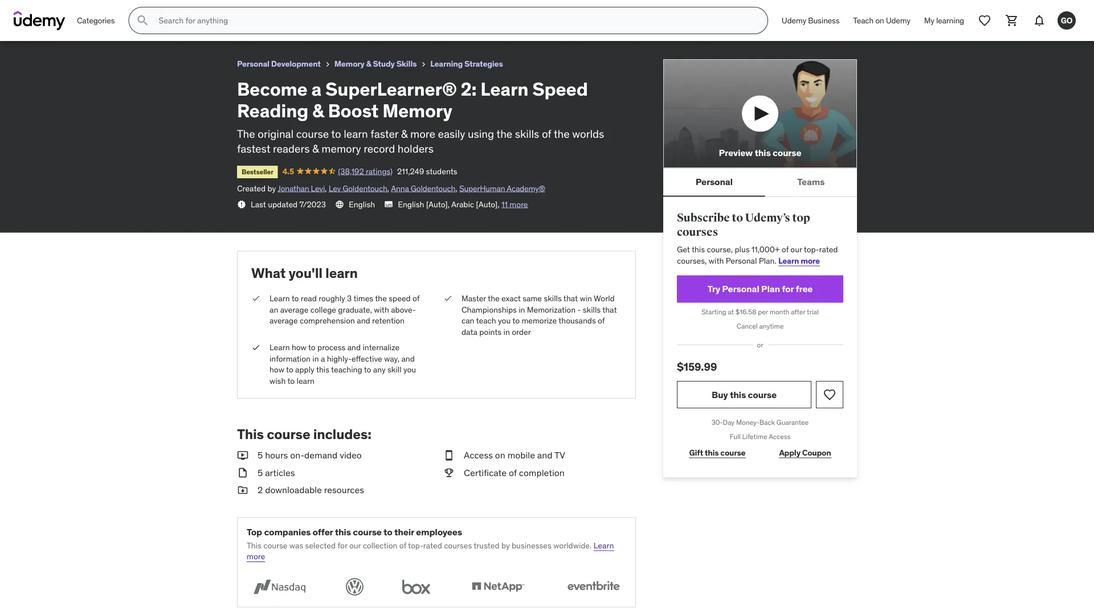 Task type: locate. For each thing, give the bounding box(es) containing it.
a left "categories"
[[47, 5, 52, 17]]

2 english from the left
[[398, 199, 424, 209]]

1 horizontal spatial that
[[603, 305, 617, 315]]

this right the preview
[[755, 147, 771, 159]]

boost
[[235, 5, 260, 17], [328, 99, 379, 122]]

gift
[[690, 448, 704, 458]]

Search for anything text field
[[156, 11, 754, 30]]

access up certificate
[[464, 450, 493, 462]]

0 horizontal spatial 211,249 students
[[139, 20, 199, 30]]

udemy inside udemy business link
[[782, 15, 807, 25]]

become inside the become a superlearner® 2: learn speed reading & boost memory the original course to learn faster & more easily using the skills of the worlds fastest readers & memory record holders
[[237, 77, 308, 100]]

learning strategies link
[[431, 57, 503, 71]]

2 vertical spatial skills
[[583, 305, 601, 315]]

more
[[411, 127, 436, 141], [510, 199, 528, 209], [801, 256, 820, 266], [247, 552, 265, 562]]

learn down strategies
[[481, 77, 529, 100]]

that down world
[[603, 305, 617, 315]]

1 horizontal spatial superlearner®
[[326, 77, 457, 100]]

1 horizontal spatial learn more
[[779, 256, 820, 266]]

1 vertical spatial wishlist image
[[823, 388, 837, 402]]

xsmall image
[[251, 293, 261, 304]]

4.5 up jonathan
[[283, 166, 294, 176]]

1 horizontal spatial memory
[[335, 59, 365, 69]]

free
[[796, 283, 813, 295]]

starting
[[702, 308, 727, 317]]

1 horizontal spatial how
[[292, 343, 307, 353]]

1 horizontal spatial for
[[782, 283, 794, 295]]

1 horizontal spatial with
[[709, 256, 724, 266]]

1 vertical spatial by
[[502, 541, 510, 551]]

5 for 5 articles
[[258, 467, 263, 479]]

to up memory
[[331, 127, 341, 141]]

in down same
[[519, 305, 525, 315]]

teams button
[[766, 168, 858, 196]]

2: down learning strategies link
[[461, 77, 477, 100]]

and inside learn to read roughly 3 times the speed of an average college graduate, with above- average comprehension and retention
[[357, 316, 370, 326]]

0 vertical spatial how
[[292, 343, 307, 353]]

in up 'apply'
[[313, 354, 319, 364]]

study
[[373, 59, 395, 69]]

top- down the their
[[408, 541, 424, 551]]

skills inside the become a superlearner® 2: learn speed reading & boost memory the original course to learn faster & more easily using the skills of the worlds fastest readers & memory record holders
[[515, 127, 540, 141]]

0 horizontal spatial reading
[[189, 5, 225, 17]]

of right speed
[[413, 293, 420, 304]]

english down the anna
[[398, 199, 424, 209]]

per
[[759, 308, 769, 317]]

0 vertical spatial (38,192
[[79, 20, 105, 30]]

graduate,
[[338, 305, 372, 315]]

personal down plus
[[726, 256, 757, 266]]

xsmall image down xsmall icon
[[251, 342, 261, 354]]

0 vertical spatial become
[[9, 5, 45, 17]]

buy
[[712, 389, 728, 401]]

1 horizontal spatial courses
[[677, 225, 719, 239]]

speed for become a superlearner® 2: learn speed reading & boost memory
[[159, 5, 187, 17]]

a down process
[[321, 354, 325, 364]]

for left free
[[782, 283, 794, 295]]

win
[[580, 293, 592, 304]]

11
[[502, 199, 508, 209]]

of down the their
[[400, 541, 407, 551]]

0 horizontal spatial 2:
[[122, 5, 130, 17]]

learn right worldwide.
[[594, 541, 614, 551]]

1 vertical spatial skills
[[544, 293, 562, 304]]

2 udemy from the left
[[887, 15, 911, 25]]

2:
[[122, 5, 130, 17], [461, 77, 477, 100]]

superlearner® down study
[[326, 77, 457, 100]]

0 vertical spatial rated
[[820, 245, 838, 255]]

strategies
[[465, 59, 503, 69]]

0 vertical spatial ratings)
[[107, 20, 134, 30]]

0 vertical spatial skills
[[515, 127, 540, 141]]

certificate of completion
[[464, 467, 565, 479]]

teach on udemy
[[854, 15, 911, 25]]

1 horizontal spatial (38,192 ratings)
[[338, 166, 393, 176]]

for down the top companies offer this course to their employees
[[338, 541, 348, 551]]

of left worlds
[[542, 127, 552, 141]]

211,249 students down become a superlearner® 2: learn speed reading & boost memory
[[139, 20, 199, 30]]

2 horizontal spatial memory
[[383, 99, 453, 122]]

0 horizontal spatial you
[[404, 365, 416, 375]]

1 horizontal spatial you
[[498, 316, 511, 326]]

access inside "30-day money-back guarantee full lifetime access"
[[769, 432, 791, 441]]

notifications image
[[1033, 14, 1047, 27]]

learn up information
[[270, 343, 290, 353]]

2 vertical spatial learn
[[297, 376, 315, 386]]

2: for become a superlearner® 2: learn speed reading & boost memory
[[122, 5, 130, 17]]

0 horizontal spatial skills
[[515, 127, 540, 141]]

my learning link
[[918, 7, 972, 34]]

the right times
[[375, 293, 387, 304]]

2: for become a superlearner® 2: learn speed reading & boost memory the original course to learn faster & more easily using the skills of the worlds fastest readers & memory record holders
[[461, 77, 477, 100]]

day
[[723, 418, 735, 427]]

trial
[[807, 308, 819, 317]]

xsmall image left master
[[444, 293, 453, 304]]

0 vertical spatial access
[[769, 432, 791, 441]]

5 up 2
[[258, 467, 263, 479]]

0 vertical spatial on
[[876, 15, 885, 25]]

bestseller
[[14, 21, 45, 30], [242, 168, 274, 176]]

average down an at the left of page
[[270, 316, 298, 326]]

how up information
[[292, 343, 307, 353]]

on left the mobile
[[495, 450, 506, 462]]

0 vertical spatial 211,249 students
[[139, 20, 199, 30]]

superlearner® left submit search image
[[54, 5, 120, 17]]

11 more button
[[502, 199, 528, 210]]

0 horizontal spatial how
[[270, 365, 284, 375]]

personal
[[237, 59, 270, 69], [696, 176, 733, 188], [726, 256, 757, 266], [723, 283, 760, 295]]

to inside subscribe to udemy's top courses
[[732, 211, 743, 225]]

speed
[[389, 293, 411, 304]]

goldentouch
[[343, 183, 387, 194], [411, 183, 456, 194]]

rated inside the get this course, plus 11,000+ of our top-rated courses, with personal plan.
[[820, 245, 838, 255]]

holders
[[398, 142, 434, 156]]

learn up an at the left of page
[[270, 293, 290, 304]]

1 vertical spatial you
[[404, 365, 416, 375]]

become for become a superlearner® 2: learn speed reading & boost memory the original course to learn faster & more easily using the skills of the worlds fastest readers & memory record holders
[[237, 77, 308, 100]]

1 horizontal spatial ratings)
[[366, 166, 393, 176]]

4.5 left categories dropdown button
[[55, 20, 66, 30]]

order
[[512, 327, 531, 337]]

this for buy
[[730, 389, 746, 401]]

1 horizontal spatial speed
[[533, 77, 588, 100]]

xsmall image left last on the top left
[[237, 200, 246, 209]]

small image for certificate of completion
[[444, 467, 455, 480]]

0 horizontal spatial learn more link
[[247, 541, 614, 562]]

categories button
[[70, 7, 122, 34]]

1 5 from the top
[[258, 450, 263, 462]]

reading for become a superlearner® 2: learn speed reading & boost memory
[[189, 5, 225, 17]]

skill
[[388, 365, 402, 375]]

memory
[[262, 5, 298, 17], [335, 59, 365, 69], [383, 99, 453, 122]]

preview this course button
[[664, 59, 858, 168]]

1 vertical spatial (38,192
[[338, 166, 364, 176]]

211,249 up the anna
[[397, 166, 424, 176]]

this up the 5 articles
[[237, 426, 264, 443]]

5 for 5 hours on-demand video
[[258, 450, 263, 462]]

211,249 down become a superlearner® 2: learn speed reading & boost memory
[[139, 20, 165, 30]]

211,249 students
[[139, 20, 199, 30], [397, 166, 458, 176]]

xsmall image for learn how to process and internalize information in a highly-effective way, and how to apply this teaching to any skill you wish to learn
[[251, 342, 261, 354]]

learn more
[[779, 256, 820, 266], [247, 541, 614, 562]]

1 horizontal spatial 2:
[[461, 77, 477, 100]]

memory for become a superlearner® 2: learn speed reading & boost memory the original course to learn faster & more easily using the skills of the worlds fastest readers & memory record holders
[[383, 99, 453, 122]]

tab list
[[664, 168, 858, 197]]

by right "trusted" at bottom
[[502, 541, 510, 551]]

2: inside the become a superlearner® 2: learn speed reading & boost memory the original course to learn faster & more easily using the skills of the worlds fastest readers & memory record holders
[[461, 77, 477, 100]]

0 vertical spatial average
[[280, 305, 309, 315]]

to down effective
[[364, 365, 371, 375]]

try
[[708, 283, 721, 295]]

of down world
[[598, 316, 605, 326]]

1 horizontal spatial udemy
[[887, 15, 911, 25]]

our
[[791, 245, 803, 255], [350, 541, 361, 551]]

go link
[[1054, 7, 1081, 34]]

exact
[[502, 293, 521, 304]]

1 vertical spatial bestseller
[[242, 168, 274, 176]]

gift this course
[[690, 448, 746, 458]]

a for become a superlearner® 2: learn speed reading & boost memory the original course to learn faster & more easily using the skills of the worlds fastest readers & memory record holders
[[312, 77, 322, 100]]

in left order
[[504, 327, 510, 337]]

and down graduate,
[[357, 316, 370, 326]]

, left 11
[[498, 199, 500, 209]]

of inside the get this course, plus 11,000+ of our top-rated courses, with personal plan.
[[782, 245, 789, 255]]

0 vertical spatial with
[[709, 256, 724, 266]]

wishlist image
[[978, 14, 992, 27], [823, 388, 837, 402]]

this down top
[[247, 541, 262, 551]]

1 vertical spatial 5
[[258, 467, 263, 479]]

0 vertical spatial that
[[564, 293, 578, 304]]

a
[[47, 5, 52, 17], [312, 77, 322, 100], [321, 354, 325, 364]]

personal inside the get this course, plus 11,000+ of our top-rated courses, with personal plan.
[[726, 256, 757, 266]]

(38,192 ratings) up lev goldentouch link
[[338, 166, 393, 176]]

(38,192
[[79, 20, 105, 30], [338, 166, 364, 176]]

that
[[564, 293, 578, 304], [603, 305, 617, 315]]

2 vertical spatial memory
[[383, 99, 453, 122]]

memorization
[[527, 305, 576, 315]]

skills up memorization
[[544, 293, 562, 304]]

speed up worlds
[[533, 77, 588, 100]]

1 udemy from the left
[[782, 15, 807, 25]]

[auto]
[[476, 199, 498, 209]]

1 vertical spatial in
[[504, 327, 510, 337]]

xsmall image
[[323, 60, 332, 69], [419, 60, 428, 69], [237, 200, 246, 209], [444, 293, 453, 304], [251, 342, 261, 354]]

1 vertical spatial learn more
[[247, 541, 614, 562]]

with down course,
[[709, 256, 724, 266]]

guarantee
[[777, 418, 809, 427]]

or
[[758, 341, 764, 350]]

goldentouch up closed captions icon
[[343, 183, 387, 194]]

1 vertical spatial average
[[270, 316, 298, 326]]

to left process
[[308, 343, 316, 353]]

learn up 3 in the top of the page
[[326, 265, 358, 282]]

what
[[251, 265, 286, 282]]

reading inside the become a superlearner® 2: learn speed reading & boost memory the original course to learn faster & more easily using the skills of the worlds fastest readers & memory record holders
[[237, 99, 309, 122]]

average
[[280, 305, 309, 315], [270, 316, 298, 326]]

that up -
[[564, 293, 578, 304]]

1 vertical spatial top-
[[408, 541, 424, 551]]

more up free
[[801, 256, 820, 266]]

skills right using
[[515, 127, 540, 141]]

comprehension
[[300, 316, 355, 326]]

1 horizontal spatial rated
[[820, 245, 838, 255]]

0 horizontal spatial 4.5
[[55, 20, 66, 30]]

become a superlearner® 2: learn speed reading & boost memory the original course to learn faster & more easily using the skills of the worlds fastest readers & memory record holders
[[237, 77, 605, 156]]

top- inside the get this course, plus 11,000+ of our top-rated courses, with personal plan.
[[804, 245, 820, 255]]

1 horizontal spatial wishlist image
[[978, 14, 992, 27]]

this for this course includes:
[[237, 426, 264, 443]]

selected
[[305, 541, 336, 551]]

speed for become a superlearner® 2: learn speed reading & boost memory the original course to learn faster & more easily using the skills of the worlds fastest readers & memory record holders
[[533, 77, 588, 100]]

0 horizontal spatial top-
[[408, 541, 424, 551]]

go
[[1062, 15, 1073, 25]]

boost for become a superlearner® 2: learn speed reading & boost memory
[[235, 5, 260, 17]]

this inside the get this course, plus 11,000+ of our top-rated courses, with personal plan.
[[692, 245, 705, 255]]

(38,192 up lev goldentouch link
[[338, 166, 364, 176]]

our right the 11,000+
[[791, 245, 803, 255]]

apply
[[780, 448, 801, 458]]

learning strategies
[[431, 59, 503, 69]]

my
[[925, 15, 935, 25]]

average down 'read'
[[280, 305, 309, 315]]

0 horizontal spatial in
[[313, 354, 319, 364]]

was
[[290, 541, 303, 551]]

0 horizontal spatial memory
[[262, 5, 298, 17]]

1 horizontal spatial become
[[237, 77, 308, 100]]

a down development
[[312, 77, 322, 100]]

points
[[480, 327, 502, 337]]

speed inside the become a superlearner® 2: learn speed reading & boost memory the original course to learn faster & more easily using the skills of the worlds fastest readers & memory record holders
[[533, 77, 588, 100]]

2 vertical spatial a
[[321, 354, 325, 364]]

the inside master the exact same skills that win world championships in memorization - skills that can teach you to memorize thousands of data points in order
[[488, 293, 500, 304]]

month
[[770, 308, 790, 317]]

& inside "memory & study skills" link
[[366, 59, 372, 69]]

1 vertical spatial reading
[[237, 99, 309, 122]]

memory up the personal development
[[262, 5, 298, 17]]

0 horizontal spatial (38,192
[[79, 20, 105, 30]]

0 horizontal spatial with
[[374, 305, 389, 315]]

1 english from the left
[[349, 199, 375, 209]]

ratings) left submit search image
[[107, 20, 134, 30]]

preview
[[719, 147, 753, 159]]

0 horizontal spatial boost
[[235, 5, 260, 17]]

1 horizontal spatial access
[[769, 432, 791, 441]]

to down information
[[286, 365, 294, 375]]

2 5 from the top
[[258, 467, 263, 479]]

worldwide.
[[554, 541, 592, 551]]

access down back
[[769, 432, 791, 441]]

learn more down employees
[[247, 541, 614, 562]]

boost inside the become a superlearner® 2: learn speed reading & boost memory the original course to learn faster & more easily using the skills of the worlds fastest readers & memory record holders
[[328, 99, 379, 122]]

english for english [auto], arabic [auto] , 11 more
[[398, 199, 424, 209]]

this right 'apply'
[[316, 365, 330, 375]]

lev goldentouch link
[[329, 183, 387, 194]]

0 vertical spatial superlearner®
[[54, 5, 120, 17]]

you up "points" on the bottom of the page
[[498, 316, 511, 326]]

2 goldentouch from the left
[[411, 183, 456, 194]]

1 vertical spatial with
[[374, 305, 389, 315]]

by up updated on the left top
[[268, 183, 276, 194]]

boost for become a superlearner® 2: learn speed reading & boost memory the original course to learn faster & more easily using the skills of the worlds fastest readers & memory record holders
[[328, 99, 379, 122]]

become for become a superlearner® 2: learn speed reading & boost memory
[[9, 5, 45, 17]]

learn down 'apply'
[[297, 376, 315, 386]]

211,249 students up anna goldentouch link
[[397, 166, 458, 176]]

learn more for subscribe to udemy's top courses
[[779, 256, 820, 266]]

1 vertical spatial superlearner®
[[326, 77, 457, 100]]

speed
[[159, 5, 187, 17], [533, 77, 588, 100]]

memory inside the become a superlearner® 2: learn speed reading & boost memory the original course to learn faster & more easily using the skills of the worlds fastest readers & memory record holders
[[383, 99, 453, 122]]

$159.99
[[677, 360, 717, 374]]

0 vertical spatial speed
[[159, 5, 187, 17]]

includes:
[[313, 426, 372, 443]]

, up the [auto], arabic
[[456, 183, 458, 194]]

jonathan levi link
[[278, 183, 325, 194]]

top companies offer this course to their employees
[[247, 527, 462, 539]]

1 vertical spatial boost
[[328, 99, 379, 122]]

5 left hours
[[258, 450, 263, 462]]

2 vertical spatial in
[[313, 354, 319, 364]]

learn up memory
[[344, 127, 368, 141]]

categories
[[77, 15, 115, 25]]

0 vertical spatial top-
[[804, 245, 820, 255]]

of inside master the exact same skills that win world championships in memorization - skills that can teach you to memorize thousands of data points in order
[[598, 316, 605, 326]]

buy this course
[[712, 389, 777, 401]]

xsmall image for last updated 7/2023
[[237, 200, 246, 209]]

memory up 'holders'
[[383, 99, 453, 122]]

to left udemy's
[[732, 211, 743, 225]]

this up courses,
[[692, 245, 705, 255]]

to inside master the exact same skills that win world championships in memorization - skills that can teach you to memorize thousands of data points in order
[[513, 316, 520, 326]]

7/2023
[[300, 199, 326, 209]]

championships
[[462, 305, 517, 315]]

udemy left business
[[782, 15, 807, 25]]

&
[[227, 5, 233, 17], [366, 59, 372, 69], [313, 99, 324, 122], [401, 127, 408, 141], [313, 142, 319, 156]]

to up order
[[513, 316, 520, 326]]

superlearner® inside the become a superlearner® 2: learn speed reading & boost memory the original course to learn faster & more easily using the skills of the worlds fastest readers & memory record holders
[[326, 77, 457, 100]]

0 horizontal spatial ratings)
[[107, 20, 134, 30]]

1 vertical spatial for
[[338, 541, 348, 551]]

udemy left my at the top
[[887, 15, 911, 25]]

back
[[760, 418, 775, 427]]

starting at $16.58 per month after trial cancel anytime
[[702, 308, 819, 331]]

to inside the become a superlearner® 2: learn speed reading & boost memory the original course to learn faster & more easily using the skills of the worlds fastest readers & memory record holders
[[331, 127, 341, 141]]

udemy inside teach on udemy link
[[887, 15, 911, 25]]

0 vertical spatial courses
[[677, 225, 719, 239]]

1 vertical spatial on
[[495, 450, 506, 462]]

1 vertical spatial rated
[[424, 541, 442, 551]]

faster
[[371, 127, 399, 141]]

students down become a superlearner® 2: learn speed reading & boost memory
[[167, 20, 199, 30]]

an
[[270, 305, 278, 315]]

superlearner® for become a superlearner® 2: learn speed reading & boost memory
[[54, 5, 120, 17]]

cancel
[[737, 322, 758, 331]]

the left worlds
[[554, 127, 570, 141]]

1 horizontal spatial learn more link
[[779, 256, 820, 266]]

0 vertical spatial 5
[[258, 450, 263, 462]]

1 horizontal spatial 211,249 students
[[397, 166, 458, 176]]

0 horizontal spatial access
[[464, 450, 493, 462]]

0 horizontal spatial students
[[167, 20, 199, 30]]

learn more for top companies offer this course to their employees
[[247, 541, 614, 562]]

1 horizontal spatial on
[[876, 15, 885, 25]]

employees
[[416, 527, 462, 539]]

learn more link up free
[[779, 256, 820, 266]]

1 vertical spatial 4.5
[[283, 166, 294, 176]]

ratings) up created by jonathan levi , lev goldentouch , anna goldentouch , superhuman academy®
[[366, 166, 393, 176]]

1 vertical spatial that
[[603, 305, 617, 315]]

1 vertical spatial access
[[464, 450, 493, 462]]

1 vertical spatial learn more link
[[247, 541, 614, 562]]

mobile
[[508, 450, 535, 462]]

5 articles
[[258, 467, 295, 479]]

last
[[251, 199, 266, 209]]

1 horizontal spatial 211,249
[[397, 166, 424, 176]]

learn more link down employees
[[247, 541, 614, 562]]

udemy business link
[[775, 7, 847, 34]]

udemy business
[[782, 15, 840, 25]]

small image
[[237, 450, 249, 463], [444, 450, 455, 463], [237, 467, 249, 480], [444, 467, 455, 480]]

this for this course was selected for our collection of top-rated courses trusted by businesses worldwide.
[[247, 541, 262, 551]]

1 horizontal spatial in
[[504, 327, 510, 337]]

courses down subscribe
[[677, 225, 719, 239]]

shopping cart with 0 items image
[[1006, 14, 1020, 27]]

2 horizontal spatial in
[[519, 305, 525, 315]]

easily
[[438, 127, 466, 141]]

the up championships
[[488, 293, 500, 304]]

1 horizontal spatial (38,192
[[338, 166, 364, 176]]

skills right -
[[583, 305, 601, 315]]

preview this course
[[719, 147, 802, 159]]

this for gift
[[705, 448, 719, 458]]

more up 'holders'
[[411, 127, 436, 141]]

access
[[769, 432, 791, 441], [464, 450, 493, 462]]

0 vertical spatial 2:
[[122, 5, 130, 17]]

a inside the become a superlearner® 2: learn speed reading & boost memory the original course to learn faster & more easily using the skills of the worlds fastest readers & memory record holders
[[312, 77, 322, 100]]

1 vertical spatial a
[[312, 77, 322, 100]]



Task type: describe. For each thing, give the bounding box(es) containing it.
small image for access on mobile and tv
[[444, 450, 455, 463]]

personal development link
[[237, 57, 321, 71]]

1 vertical spatial learn
[[326, 265, 358, 282]]

record
[[364, 142, 395, 156]]

memory & study skills link
[[335, 57, 417, 71]]

personal left development
[[237, 59, 270, 69]]

submit search image
[[136, 14, 150, 27]]

5 hours on-demand video
[[258, 450, 362, 462]]

superhuman
[[460, 183, 505, 194]]

this right offer
[[335, 527, 351, 539]]

on-
[[290, 450, 304, 462]]

the
[[237, 127, 255, 141]]

0 vertical spatial for
[[782, 283, 794, 295]]

of inside the become a superlearner® 2: learn speed reading & boost memory the original course to learn faster & more easily using the skills of the worlds fastest readers & memory record holders
[[542, 127, 552, 141]]

demand
[[304, 450, 338, 462]]

completion
[[519, 467, 565, 479]]

personal development
[[237, 59, 321, 69]]

learn inside the learn more
[[594, 541, 614, 551]]

highly-
[[327, 354, 352, 364]]

fastest
[[237, 142, 271, 156]]

this course includes:
[[237, 426, 372, 443]]

courses inside subscribe to udemy's top courses
[[677, 225, 719, 239]]

academy®
[[507, 183, 546, 194]]

with inside learn to read roughly 3 times the speed of an average college graduate, with above- average comprehension and retention
[[374, 305, 389, 315]]

$16.58
[[736, 308, 757, 317]]

anna
[[391, 183, 409, 194]]

and up effective
[[348, 343, 361, 353]]

1 vertical spatial how
[[270, 365, 284, 375]]

course up on- at left
[[267, 426, 310, 443]]

business
[[809, 15, 840, 25]]

teach
[[476, 316, 496, 326]]

personal inside button
[[696, 176, 733, 188]]

1 vertical spatial (38,192 ratings)
[[338, 166, 393, 176]]

eventbrite image
[[561, 577, 627, 598]]

a inside learn how to process and internalize information in a highly-effective way, and how to apply this teaching to any skill you wish to learn
[[321, 354, 325, 364]]

learn to read roughly 3 times the speed of an average college graduate, with above- average comprehension and retention
[[270, 293, 420, 326]]

3
[[347, 293, 352, 304]]

course up collection
[[353, 527, 382, 539]]

of inside learn to read roughly 3 times the speed of an average college graduate, with above- average comprehension and retention
[[413, 293, 420, 304]]

of down access on mobile and tv
[[509, 467, 517, 479]]

this for preview
[[755, 147, 771, 159]]

30-
[[712, 418, 723, 427]]

1 goldentouch from the left
[[343, 183, 387, 194]]

1 vertical spatial students
[[426, 166, 458, 176]]

with inside the get this course, plus 11,000+ of our top-rated courses, with personal plan.
[[709, 256, 724, 266]]

0 horizontal spatial 211,249
[[139, 20, 165, 30]]

learn right plan.
[[779, 256, 800, 266]]

course inside the become a superlearner® 2: learn speed reading & boost memory the original course to learn faster & more easily using the skills of the worlds fastest readers & memory record holders
[[296, 127, 329, 141]]

collection
[[363, 541, 398, 551]]

after
[[792, 308, 806, 317]]

the inside learn to read roughly 3 times the speed of an average college graduate, with above- average comprehension and retention
[[375, 293, 387, 304]]

businesses
[[512, 541, 552, 551]]

small image for 5 articles
[[237, 467, 249, 480]]

on for teach
[[876, 15, 885, 25]]

reading for become a superlearner® 2: learn speed reading & boost memory the original course to learn faster & more easily using the skills of the worlds fastest readers & memory record holders
[[237, 99, 309, 122]]

levi
[[311, 183, 325, 194]]

learn right "categories"
[[132, 5, 157, 17]]

read
[[301, 293, 317, 304]]

this inside learn how to process and internalize information in a highly-effective way, and how to apply this teaching to any skill you wish to learn
[[316, 365, 330, 375]]

more inside the learn more
[[247, 552, 265, 562]]

course down full
[[721, 448, 746, 458]]

xsmall image for master the exact same skills that win world championships in memorization - skills that can teach you to memorize thousands of data points in order
[[444, 293, 453, 304]]

0 horizontal spatial (38,192 ratings)
[[79, 20, 134, 30]]

0 horizontal spatial that
[[564, 293, 578, 304]]

trusted
[[474, 541, 500, 551]]

coupon
[[803, 448, 832, 458]]

buy this course button
[[677, 382, 812, 409]]

1 horizontal spatial bestseller
[[242, 168, 274, 176]]

a for become a superlearner® 2: learn speed reading & boost memory
[[47, 5, 52, 17]]

teach on udemy link
[[847, 7, 918, 34]]

volkswagen image
[[342, 577, 367, 598]]

resources
[[324, 485, 364, 496]]

course up "teams"
[[773, 147, 802, 159]]

course language image
[[335, 200, 344, 209]]

to inside learn to read roughly 3 times the speed of an average college graduate, with above- average comprehension and retention
[[292, 293, 299, 304]]

superlearner® for become a superlearner® 2: learn speed reading & boost memory the original course to learn faster & more easily using the skills of the worlds fastest readers & memory record holders
[[326, 77, 457, 100]]

what you'll learn
[[251, 265, 358, 282]]

1 vertical spatial 211,249
[[397, 166, 424, 176]]

memory for become a superlearner® 2: learn speed reading & boost memory
[[262, 5, 298, 17]]

memorize
[[522, 316, 557, 326]]

0 vertical spatial 4.5
[[55, 20, 66, 30]]

1 vertical spatial courses
[[444, 541, 472, 551]]

apply
[[295, 365, 315, 375]]

any
[[373, 365, 386, 375]]

closed captions image
[[384, 200, 394, 209]]

tab list containing personal
[[664, 168, 858, 197]]

nasdaq image
[[247, 577, 312, 598]]

0 vertical spatial students
[[167, 20, 199, 30]]

[auto], arabic
[[426, 199, 474, 209]]

0 horizontal spatial our
[[350, 541, 361, 551]]

and left tv
[[538, 450, 553, 462]]

, left the anna
[[387, 183, 389, 194]]

learn inside learn to read roughly 3 times the speed of an average college graduate, with above- average comprehension and retention
[[270, 293, 290, 304]]

process
[[318, 343, 346, 353]]

certificate
[[464, 467, 507, 479]]

box image
[[397, 577, 436, 598]]

learn inside the become a superlearner® 2: learn speed reading & boost memory the original course to learn faster & more easily using the skills of the worlds fastest readers & memory record holders
[[481, 77, 529, 100]]

netapp image
[[466, 577, 531, 598]]

on for access
[[495, 450, 506, 462]]

teams
[[798, 176, 825, 188]]

learn more link for subscribe to udemy's top courses
[[779, 256, 820, 266]]

you inside learn how to process and internalize information in a highly-effective way, and how to apply this teaching to any skill you wish to learn
[[404, 365, 416, 375]]

get
[[677, 245, 690, 255]]

2 downloadable resources
[[258, 485, 364, 496]]

-
[[578, 305, 581, 315]]

teaching
[[331, 365, 362, 375]]

memory
[[322, 142, 361, 156]]

0 horizontal spatial by
[[268, 183, 276, 194]]

top
[[247, 527, 262, 539]]

more right 11
[[510, 199, 528, 209]]

data
[[462, 327, 478, 337]]

readers
[[273, 142, 310, 156]]

this for get
[[692, 245, 705, 255]]

teach
[[854, 15, 874, 25]]

learn inside learn how to process and internalize information in a highly-effective way, and how to apply this teaching to any skill you wish to learn
[[297, 376, 315, 386]]

try personal plan for free link
[[677, 276, 844, 303]]

my learning
[[925, 15, 965, 25]]

and right way,
[[402, 354, 415, 364]]

apply coupon
[[780, 448, 832, 458]]

learning
[[937, 15, 965, 25]]

become a superlearner® 2: learn speed reading & boost memory
[[9, 5, 298, 17]]

1 vertical spatial memory
[[335, 59, 365, 69]]

1 vertical spatial ratings)
[[366, 166, 393, 176]]

0 horizontal spatial rated
[[424, 541, 442, 551]]

learn inside learn how to process and internalize information in a highly-effective way, and how to apply this teaching to any skill you wish to learn
[[270, 343, 290, 353]]

plus
[[735, 245, 750, 255]]

2 horizontal spatial skills
[[583, 305, 601, 315]]

small image
[[237, 484, 249, 497]]

11,000+
[[752, 245, 780, 255]]

1 horizontal spatial skills
[[544, 293, 562, 304]]

gift this course link
[[677, 442, 758, 465]]

1 horizontal spatial by
[[502, 541, 510, 551]]

retention
[[372, 316, 405, 326]]

learning
[[431, 59, 463, 69]]

you'll
[[289, 265, 323, 282]]

subscribe to udemy's top courses
[[677, 211, 811, 239]]

their
[[395, 527, 414, 539]]

, left lev
[[325, 183, 327, 194]]

learn inside the become a superlearner® 2: learn speed reading & boost memory the original course to learn faster & more easily using the skills of the worlds fastest readers & memory record holders
[[344, 127, 368, 141]]

the right using
[[497, 127, 513, 141]]

to up collection
[[384, 527, 393, 539]]

development
[[271, 59, 321, 69]]

learn more link for top companies offer this course to their employees
[[247, 541, 614, 562]]

roughly
[[319, 293, 345, 304]]

xsmall image right skills
[[419, 60, 428, 69]]

0 vertical spatial wishlist image
[[978, 14, 992, 27]]

master
[[462, 293, 486, 304]]

in inside learn how to process and internalize information in a highly-effective way, and how to apply this teaching to any skill you wish to learn
[[313, 354, 319, 364]]

anna goldentouch link
[[391, 183, 456, 194]]

personal up $16.58
[[723, 283, 760, 295]]

last updated 7/2023
[[251, 199, 326, 209]]

superhuman academy® link
[[460, 183, 546, 194]]

try personal plan for free
[[708, 283, 813, 295]]

learn how to process and internalize information in a highly-effective way, and how to apply this teaching to any skill you wish to learn
[[270, 343, 416, 386]]

to right wish
[[288, 376, 295, 386]]

small image for 5 hours on-demand video
[[237, 450, 249, 463]]

more inside the become a superlearner® 2: learn speed reading & boost memory the original course to learn faster & more easily using the skills of the worlds fastest readers & memory record holders
[[411, 127, 436, 141]]

course down companies
[[264, 541, 288, 551]]

updated
[[268, 199, 298, 209]]

get this course, plus 11,000+ of our top-rated courses, with personal plan.
[[677, 245, 838, 266]]

english for english
[[349, 199, 375, 209]]

xsmall image right development
[[323, 60, 332, 69]]

worlds
[[573, 127, 605, 141]]

our inside the get this course, plus 11,000+ of our top-rated courses, with personal plan.
[[791, 245, 803, 255]]

you inside master the exact same skills that win world championships in memorization - skills that can teach you to memorize thousands of data points in order
[[498, 316, 511, 326]]

way,
[[384, 354, 400, 364]]

course up back
[[748, 389, 777, 401]]

money-
[[737, 418, 760, 427]]

0 horizontal spatial for
[[338, 541, 348, 551]]

0 vertical spatial bestseller
[[14, 21, 45, 30]]

udemy image
[[14, 11, 66, 30]]

plan.
[[759, 256, 777, 266]]

offer
[[313, 527, 333, 539]]



Task type: vqa. For each thing, say whether or not it's contained in the screenshot.
Amazon AWS link's amazon
no



